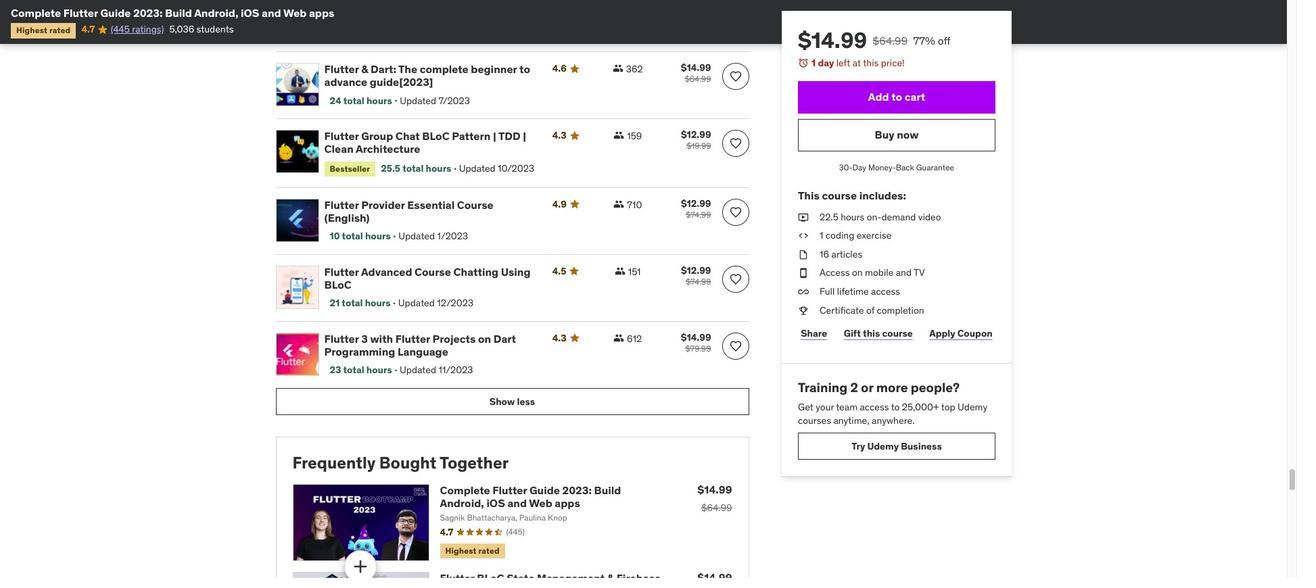 Task type: describe. For each thing, give the bounding box(es) containing it.
159
[[627, 130, 642, 142]]

get
[[798, 401, 813, 413]]

xsmall image for 1 coding exercise
[[798, 229, 809, 243]]

web for complete flutter guide 2023: build android, ios and web apps sagnik bhattacharya, paulina knop
[[529, 497, 553, 510]]

21 total hours
[[330, 297, 391, 309]]

together
[[440, 453, 509, 474]]

30-day money-back guarantee
[[839, 162, 954, 172]]

back
[[896, 162, 914, 172]]

ios for complete flutter guide 2023: build android, ios and web apps
[[241, 6, 259, 20]]

apply
[[929, 327, 955, 339]]

course inside 'link'
[[882, 327, 913, 339]]

less
[[517, 395, 535, 408]]

23 total hours
[[330, 364, 392, 376]]

hours up 1 coding exercise
[[841, 211, 865, 223]]

guide for complete flutter guide 2023: build android, ios and web apps sagnik bhattacharya, paulina knop
[[530, 484, 560, 497]]

24
[[330, 94, 341, 107]]

lifetime
[[837, 285, 869, 298]]

at
[[853, 57, 861, 69]]

complete flutter guide 2023: build android, ios and web apps link
[[440, 484, 621, 510]]

and inside flutter & dart: solid principles and top design patterns
[[488, 0, 508, 9]]

this inside 'link'
[[863, 327, 880, 339]]

complete flutter guide 2023: build android, ios and web apps sagnik bhattacharya, paulina knop
[[440, 484, 621, 523]]

21
[[330, 297, 340, 309]]

the
[[399, 62, 418, 76]]

projects
[[433, 332, 476, 346]]

flutter group chat bloc pattern | tdd | clean architecture link
[[324, 129, 536, 156]]

$12.99 $74.99 for flutter provider essential course (english)
[[681, 198, 711, 220]]

7/2023
[[439, 94, 470, 107]]

access on mobile and tv
[[820, 267, 925, 279]]

xsmall image for certificate of completion
[[798, 304, 809, 317]]

chatting
[[454, 265, 499, 279]]

5,036
[[169, 23, 194, 35]]

1 vertical spatial $14.99 $64.99
[[698, 483, 732, 514]]

anytime,
[[834, 414, 869, 427]]

ios for complete flutter guide 2023: build android, ios and web apps sagnik bhattacharya, paulina knop
[[487, 497, 505, 510]]

team
[[836, 401, 858, 413]]

complete for complete flutter guide 2023: build android, ios and web apps
[[11, 6, 61, 20]]

wishlist image for flutter advanced course chatting using bloc
[[729, 273, 743, 286]]

22.5
[[820, 211, 838, 223]]

on-
[[867, 211, 882, 223]]

updated for essential
[[399, 230, 435, 242]]

apply coupon
[[929, 327, 993, 339]]

buy
[[875, 128, 895, 141]]

xsmall image for 362
[[613, 63, 624, 74]]

445 reviews element
[[506, 527, 525, 538]]

total for 3
[[343, 364, 364, 376]]

flutter for flutter provider essential course (english)
[[324, 198, 359, 212]]

top
[[941, 401, 955, 413]]

more
[[876, 380, 908, 396]]

updated 1/2023
[[399, 230, 468, 242]]

flutter 3 with flutter projects on dart programming language link
[[324, 332, 536, 359]]

show less
[[490, 395, 535, 408]]

1 this from the top
[[863, 57, 879, 69]]

money-
[[868, 162, 896, 172]]

alarm image
[[798, 58, 809, 68]]

advance
[[324, 75, 368, 89]]

programming
[[324, 345, 395, 359]]

total for advanced
[[342, 297, 363, 309]]

updated 10/2023
[[459, 162, 535, 175]]

frequently
[[293, 453, 376, 474]]

sagnik
[[440, 513, 465, 523]]

android, for complete flutter guide 2023: build android, ios and web apps
[[194, 6, 238, 20]]

frequently bought together
[[293, 453, 509, 474]]

day
[[853, 162, 866, 172]]

4.5
[[553, 265, 567, 277]]

add
[[868, 90, 889, 104]]

updated 12/2023
[[398, 297, 474, 309]]

hours for flutter advanced course chatting using bloc
[[365, 297, 391, 309]]

16 articles
[[820, 248, 862, 260]]

of
[[866, 304, 875, 316]]

share
[[801, 327, 827, 339]]

mobile
[[865, 267, 894, 279]]

$74.99 for flutter advanced course chatting using bloc
[[686, 277, 711, 287]]

2 | from the left
[[523, 129, 526, 143]]

knop
[[548, 513, 567, 523]]

build for complete flutter guide 2023: build android, ios and web apps sagnik bhattacharya, paulina knop
[[594, 484, 621, 497]]

1 | from the left
[[493, 129, 496, 143]]

flutter for flutter & dart: the complete beginner to advance guide[2023]
[[324, 62, 359, 76]]

build for complete flutter guide 2023: build android, ios and web apps
[[165, 6, 192, 20]]

xsmall image for full lifetime access
[[798, 285, 809, 299]]

try udemy business
[[852, 440, 942, 452]]

dart
[[494, 332, 516, 346]]

5,036 students
[[169, 23, 234, 35]]

flutter & dart: solid principles and top design patterns link
[[324, 0, 536, 22]]

paulina
[[519, 513, 546, 523]]

top
[[510, 0, 528, 9]]

coupon
[[958, 327, 993, 339]]

2
[[850, 380, 858, 396]]

complete for complete flutter guide 2023: build android, ios and web apps sagnik bhattacharya, paulina knop
[[440, 484, 490, 497]]

gift this course link
[[841, 320, 916, 347]]

flutter for flutter group chat bloc pattern | tdd | clean architecture
[[324, 129, 359, 143]]

show less button
[[276, 388, 749, 415]]

1 horizontal spatial on
[[852, 267, 863, 279]]

4.3 for flutter group chat bloc pattern | tdd | clean architecture
[[553, 129, 567, 142]]

add to cart
[[868, 90, 925, 104]]

bloc inside "flutter advanced course chatting using bloc"
[[324, 278, 352, 292]]

$12.99 for flutter advanced course chatting using bloc
[[681, 265, 711, 277]]

xsmall image for 22.5 hours on-demand video
[[798, 211, 809, 224]]

hours for flutter 3 with flutter projects on dart programming language
[[367, 364, 392, 376]]

complete
[[420, 62, 469, 76]]

design
[[324, 8, 361, 22]]

guide[2023]
[[370, 75, 433, 89]]

0 vertical spatial rated
[[49, 25, 71, 35]]

& for design
[[361, 0, 368, 9]]

10/2023
[[498, 162, 535, 175]]

flutter for flutter & dart: solid principles and top design patterns
[[324, 0, 359, 9]]

4.7 for (445)
[[440, 526, 454, 538]]

coding
[[826, 229, 854, 242]]

certificate of completion
[[820, 304, 924, 316]]

anywhere.
[[872, 414, 915, 427]]

course inside "flutter advanced course chatting using bloc"
[[415, 265, 451, 279]]

try udemy business link
[[798, 433, 996, 460]]

4.6
[[553, 62, 567, 75]]

$74.99 for flutter provider essential course (english)
[[686, 210, 711, 220]]

price!
[[881, 57, 905, 69]]

flutter advanced course chatting using bloc
[[324, 265, 531, 292]]

0 vertical spatial highest
[[16, 25, 47, 35]]

updated for dart:
[[400, 94, 436, 107]]

dart: for solid
[[371, 0, 396, 9]]

courses
[[798, 414, 831, 427]]

1 vertical spatial $64.99
[[685, 74, 711, 84]]

wishlist image for flutter 3 with flutter projects on dart programming language
[[729, 340, 743, 353]]

android, for complete flutter guide 2023: build android, ios and web apps sagnik bhattacharya, paulina knop
[[440, 497, 484, 510]]

4.9
[[553, 198, 567, 210]]

4.3 for flutter 3 with flutter projects on dart programming language
[[553, 332, 567, 344]]

wishlist image for flutter group chat bloc pattern | tdd | clean architecture
[[729, 137, 743, 150]]

16
[[820, 248, 829, 260]]

with
[[370, 332, 393, 346]]

share button
[[798, 320, 830, 347]]

flutter provider essential course (english)
[[324, 198, 494, 225]]

training 2 or more people? get your team access to 25,000+ top udemy courses anytime, anywhere.
[[798, 380, 988, 427]]

2023: for complete flutter guide 2023: build android, ios and web apps sagnik bhattacharya, paulina knop
[[563, 484, 592, 497]]



Task type: locate. For each thing, give the bounding box(es) containing it.
xsmall image for 612
[[614, 333, 625, 344]]

xsmall image left 159
[[614, 130, 625, 141]]

1 horizontal spatial complete
[[440, 484, 490, 497]]

flutter for flutter advanced course chatting using bloc
[[324, 265, 359, 279]]

access down or
[[860, 401, 889, 413]]

total right 21
[[342, 297, 363, 309]]

architecture
[[356, 142, 421, 156]]

or
[[861, 380, 873, 396]]

course inside flutter provider essential course (english)
[[457, 198, 494, 212]]

0 horizontal spatial highest
[[16, 25, 47, 35]]

1 horizontal spatial rated
[[479, 546, 500, 556]]

0 vertical spatial $14.99 $64.99
[[681, 62, 711, 84]]

wishlist image for flutter provider essential course (english)
[[729, 206, 743, 219]]

total right the 10
[[342, 230, 363, 242]]

total for provider
[[342, 230, 363, 242]]

&
[[361, 0, 368, 9], [361, 62, 368, 76]]

wishlist image for flutter & dart: the complete beginner to advance guide[2023]
[[729, 70, 743, 83]]

this right at
[[863, 57, 879, 69]]

dart: for the
[[371, 62, 396, 76]]

0 horizontal spatial course
[[822, 189, 857, 203]]

xsmall image
[[614, 130, 625, 141], [614, 199, 625, 210], [798, 211, 809, 224], [798, 229, 809, 243], [798, 248, 809, 261], [615, 266, 626, 277], [798, 285, 809, 299], [798, 304, 809, 317], [614, 333, 625, 344]]

25.5
[[381, 162, 401, 175]]

beginner
[[471, 62, 517, 76]]

$12.99 $74.99 right the "151"
[[681, 265, 711, 287]]

clean
[[324, 142, 354, 156]]

1 vertical spatial $12.99
[[681, 198, 711, 210]]

video
[[918, 211, 941, 223]]

1 vertical spatial to
[[892, 90, 902, 104]]

to up "anywhere."
[[891, 401, 900, 413]]

xsmall image for access on mobile and tv
[[798, 267, 809, 280]]

2 vertical spatial to
[[891, 401, 900, 413]]

$12.99 $19.99
[[681, 129, 711, 151]]

1 vertical spatial complete
[[440, 484, 490, 497]]

$74.99 right 710
[[686, 210, 711, 220]]

0 vertical spatial 4.7
[[81, 23, 95, 35]]

1 horizontal spatial ios
[[487, 497, 505, 510]]

group
[[361, 129, 393, 143]]

dart:
[[371, 0, 396, 9], [371, 62, 396, 76]]

$12.99 right the "151"
[[681, 265, 711, 277]]

1 vertical spatial 4.7
[[440, 526, 454, 538]]

complete inside the complete flutter guide 2023: build android, ios and web apps sagnik bhattacharya, paulina knop
[[440, 484, 490, 497]]

$14.99 $64.99 77% off
[[798, 26, 951, 54]]

$12.99 right 159
[[681, 129, 711, 141]]

web inside the complete flutter guide 2023: build android, ios and web apps sagnik bhattacharya, paulina knop
[[529, 497, 553, 510]]

ios inside the complete flutter guide 2023: build android, ios and web apps sagnik bhattacharya, paulina knop
[[487, 497, 505, 510]]

$74.99
[[686, 210, 711, 220], [686, 277, 711, 287]]

updated down guide[2023]
[[400, 94, 436, 107]]

$12.99 for flutter group chat bloc pattern | tdd | clean architecture
[[681, 129, 711, 141]]

dart: inside flutter & dart: the complete beginner to advance guide[2023]
[[371, 62, 396, 76]]

flutter inside flutter & dart: the complete beginner to advance guide[2023]
[[324, 62, 359, 76]]

1 vertical spatial on
[[478, 332, 491, 346]]

hours down programming
[[367, 364, 392, 376]]

hours down flutter group chat bloc pattern | tdd | clean architecture link
[[426, 162, 452, 175]]

1 vertical spatial this
[[863, 327, 880, 339]]

wishlist image right $19.99 at top
[[729, 137, 743, 150]]

web up paulina
[[529, 497, 553, 510]]

0 vertical spatial this
[[863, 57, 879, 69]]

0 vertical spatial 2023:
[[133, 6, 163, 20]]

apps
[[309, 6, 335, 20], [555, 497, 580, 510]]

complete
[[11, 6, 61, 20], [440, 484, 490, 497]]

1 vertical spatial wishlist image
[[729, 206, 743, 219]]

apps up knop
[[555, 497, 580, 510]]

guide inside the complete flutter guide 2023: build android, ios and web apps sagnik bhattacharya, paulina knop
[[530, 484, 560, 497]]

access down mobile
[[871, 285, 900, 298]]

0 vertical spatial 1
[[812, 57, 816, 69]]

2 this from the top
[[863, 327, 880, 339]]

udemy right top
[[958, 401, 988, 413]]

2023: up knop
[[563, 484, 592, 497]]

0 horizontal spatial 4.7
[[81, 23, 95, 35]]

1 right the "alarm" icon
[[812, 57, 816, 69]]

0 horizontal spatial |
[[493, 129, 496, 143]]

0 horizontal spatial course
[[415, 265, 451, 279]]

1 vertical spatial course
[[882, 327, 913, 339]]

this
[[798, 189, 820, 203]]

xsmall image left the "151"
[[615, 266, 626, 277]]

12/2023
[[437, 297, 474, 309]]

0 vertical spatial on
[[852, 267, 863, 279]]

0 horizontal spatial web
[[283, 6, 307, 20]]

wishlist image
[[729, 70, 743, 83], [729, 206, 743, 219], [729, 273, 743, 286]]

now
[[897, 128, 919, 141]]

1 vertical spatial apps
[[555, 497, 580, 510]]

guide up (445
[[100, 6, 131, 20]]

$74.99 up $14.99 $79.99
[[686, 277, 711, 287]]

xsmall image for 710
[[614, 199, 625, 210]]

xsmall image
[[613, 63, 624, 74], [798, 267, 809, 280]]

xsmall image left access
[[798, 267, 809, 280]]

essential
[[407, 198, 455, 212]]

1 horizontal spatial |
[[523, 129, 526, 143]]

to inside flutter & dart: the complete beginner to advance guide[2023]
[[520, 62, 530, 76]]

$64.99 inside "$14.99 $64.99 77% off"
[[873, 34, 908, 47]]

1 dart: from the top
[[371, 0, 396, 9]]

web for complete flutter guide 2023: build android, ios and web apps
[[283, 6, 307, 20]]

xsmall image left 710
[[614, 199, 625, 210]]

$14.99
[[798, 26, 867, 54], [681, 62, 711, 74], [681, 331, 711, 344], [698, 483, 732, 496]]

1 wishlist image from the top
[[729, 137, 743, 150]]

0 horizontal spatial guide
[[100, 6, 131, 20]]

language
[[398, 345, 448, 359]]

principles
[[434, 0, 486, 9]]

(445
[[111, 23, 130, 35]]

1 vertical spatial 1
[[820, 229, 823, 242]]

4.7 down sagnik
[[440, 526, 454, 538]]

xsmall image left full
[[798, 285, 809, 299]]

1 horizontal spatial apps
[[555, 497, 580, 510]]

| right tdd
[[523, 129, 526, 143]]

24 total hours
[[330, 94, 392, 107]]

1 $12.99 $74.99 from the top
[[681, 198, 711, 220]]

1 vertical spatial $74.99
[[686, 277, 711, 287]]

1 horizontal spatial 2023:
[[563, 484, 592, 497]]

full
[[820, 285, 835, 298]]

off
[[938, 34, 951, 47]]

4.3 right dart
[[553, 332, 567, 344]]

0 vertical spatial xsmall image
[[613, 63, 624, 74]]

0 vertical spatial complete
[[11, 6, 61, 20]]

ratings)
[[132, 23, 164, 35]]

0 horizontal spatial highest rated
[[16, 25, 71, 35]]

build inside the complete flutter guide 2023: build android, ios and web apps sagnik bhattacharya, paulina knop
[[594, 484, 621, 497]]

1 left coding
[[820, 229, 823, 242]]

0 vertical spatial course
[[457, 198, 494, 212]]

1 horizontal spatial 4.7
[[440, 526, 454, 538]]

2 $12.99 from the top
[[681, 198, 711, 210]]

using
[[501, 265, 531, 279]]

1 horizontal spatial bloc
[[422, 129, 450, 143]]

updated 7/2023
[[400, 94, 470, 107]]

4.7 for (445 ratings)
[[81, 23, 95, 35]]

on left dart
[[478, 332, 491, 346]]

course down completion
[[882, 327, 913, 339]]

hours down guide[2023]
[[367, 94, 392, 107]]

(english)
[[324, 211, 370, 225]]

android, up students
[[194, 6, 238, 20]]

patterns
[[363, 8, 407, 22]]

& right design
[[361, 0, 368, 9]]

to right beginner
[[520, 62, 530, 76]]

$12.99 down $19.99 at top
[[681, 198, 711, 210]]

total for &
[[343, 94, 365, 107]]

1 vertical spatial guide
[[530, 484, 560, 497]]

0 horizontal spatial bloc
[[324, 278, 352, 292]]

apps inside the complete flutter guide 2023: build android, ios and web apps sagnik bhattacharya, paulina knop
[[555, 497, 580, 510]]

1 wishlist image from the top
[[729, 70, 743, 83]]

0 horizontal spatial ios
[[241, 6, 259, 20]]

0 vertical spatial build
[[165, 6, 192, 20]]

flutter inside "flutter advanced course chatting using bloc"
[[324, 265, 359, 279]]

1 coding exercise
[[820, 229, 892, 242]]

day
[[818, 57, 834, 69]]

provider
[[361, 198, 405, 212]]

1 horizontal spatial course
[[457, 198, 494, 212]]

to left cart
[[892, 90, 902, 104]]

to inside the add to cart button
[[892, 90, 902, 104]]

total right 23
[[343, 364, 364, 376]]

0 horizontal spatial on
[[478, 332, 491, 346]]

0 horizontal spatial udemy
[[867, 440, 899, 452]]

0 vertical spatial web
[[283, 6, 307, 20]]

xsmall image for 16 articles
[[798, 248, 809, 261]]

this
[[863, 57, 879, 69], [863, 327, 880, 339]]

0 horizontal spatial rated
[[49, 25, 71, 35]]

complete flutter guide 2023: build android, ios and web apps
[[11, 6, 335, 20]]

1 day left at this price!
[[812, 57, 905, 69]]

1 horizontal spatial android,
[[440, 497, 484, 510]]

students
[[197, 23, 234, 35]]

1 vertical spatial xsmall image
[[798, 267, 809, 280]]

rated left (445
[[49, 25, 71, 35]]

1 vertical spatial ios
[[487, 497, 505, 510]]

& up 24 total hours
[[361, 62, 368, 76]]

android, inside the complete flutter guide 2023: build android, ios and web apps sagnik bhattacharya, paulina knop
[[440, 497, 484, 510]]

3 wishlist image from the top
[[729, 273, 743, 286]]

course up the 22.5 on the right
[[822, 189, 857, 203]]

xsmall image for 151
[[615, 266, 626, 277]]

and inside the complete flutter guide 2023: build android, ios and web apps sagnik bhattacharya, paulina knop
[[508, 497, 527, 510]]

total right 25.5
[[403, 162, 424, 175]]

2 $12.99 $74.99 from the top
[[681, 265, 711, 287]]

1 $12.99 from the top
[[681, 129, 711, 141]]

left
[[836, 57, 850, 69]]

updated down flutter provider essential course (english)
[[399, 230, 435, 242]]

xsmall image up 'share'
[[798, 304, 809, 317]]

4.3 right tdd
[[553, 129, 567, 142]]

2 wishlist image from the top
[[729, 340, 743, 353]]

flutter inside flutter & dart: solid principles and top design patterns
[[324, 0, 359, 9]]

1 vertical spatial $12.99 $74.99
[[681, 265, 711, 287]]

updated for with
[[400, 364, 436, 376]]

flutter inside the complete flutter guide 2023: build android, ios and web apps sagnik bhattacharya, paulina knop
[[493, 484, 527, 497]]

people?
[[911, 380, 960, 396]]

updated for course
[[398, 297, 435, 309]]

solid
[[399, 0, 432, 9]]

$14.99 $79.99
[[681, 331, 711, 354]]

includes:
[[859, 189, 906, 203]]

highest
[[16, 25, 47, 35], [446, 546, 477, 556]]

77%
[[913, 34, 935, 47]]

0 vertical spatial $64.99
[[873, 34, 908, 47]]

0 horizontal spatial apps
[[309, 6, 335, 20]]

rated down bhattacharya,
[[479, 546, 500, 556]]

0 horizontal spatial xsmall image
[[613, 63, 624, 74]]

exercise
[[857, 229, 892, 242]]

0 vertical spatial udemy
[[958, 401, 988, 413]]

0 vertical spatial bloc
[[422, 129, 450, 143]]

updated 11/2023
[[400, 364, 473, 376]]

710
[[627, 199, 642, 211]]

1 vertical spatial dart:
[[371, 62, 396, 76]]

0 vertical spatial $12.99 $74.99
[[681, 198, 711, 220]]

1 4.3 from the top
[[553, 129, 567, 142]]

udemy right try at the bottom right
[[867, 440, 899, 452]]

0 vertical spatial ios
[[241, 6, 259, 20]]

2023: for complete flutter guide 2023: build android, ios and web apps
[[133, 6, 163, 20]]

apps for complete flutter guide 2023: build android, ios and web apps
[[309, 6, 335, 20]]

1 vertical spatial 4.3
[[553, 332, 567, 344]]

1 for 1 coding exercise
[[820, 229, 823, 242]]

1 horizontal spatial udemy
[[958, 401, 988, 413]]

web
[[283, 6, 307, 20], [529, 497, 553, 510]]

1 vertical spatial &
[[361, 62, 368, 76]]

flutter advanced course chatting using bloc link
[[324, 265, 536, 292]]

2 $74.99 from the top
[[686, 277, 711, 287]]

$12.99 $74.99 for flutter advanced course chatting using bloc
[[681, 265, 711, 287]]

flutter inside flutter provider essential course (english)
[[324, 198, 359, 212]]

$12.99 for flutter provider essential course (english)
[[681, 198, 711, 210]]

updated down pattern
[[459, 162, 496, 175]]

guarantee
[[916, 162, 954, 172]]

xsmall image left 362
[[613, 63, 624, 74]]

0 vertical spatial wishlist image
[[729, 70, 743, 83]]

on inside the flutter 3 with flutter projects on dart programming language
[[478, 332, 491, 346]]

1 vertical spatial access
[[860, 401, 889, 413]]

wishlist image
[[729, 137, 743, 150], [729, 340, 743, 353]]

updated down "flutter advanced course chatting using bloc"
[[398, 297, 435, 309]]

2 dart: from the top
[[371, 62, 396, 76]]

access
[[820, 267, 850, 279]]

2 wishlist image from the top
[[729, 206, 743, 219]]

android, up sagnik
[[440, 497, 484, 510]]

2 vertical spatial $64.99
[[702, 502, 732, 514]]

0 vertical spatial highest rated
[[16, 25, 71, 35]]

1 & from the top
[[361, 0, 368, 9]]

dart: inside flutter & dart: solid principles and top design patterns
[[371, 0, 396, 9]]

course
[[457, 198, 494, 212], [415, 265, 451, 279]]

completion
[[877, 304, 924, 316]]

$64.99
[[873, 34, 908, 47], [685, 74, 711, 84], [702, 502, 732, 514]]

0 vertical spatial $74.99
[[686, 210, 711, 220]]

11/2023
[[439, 364, 473, 376]]

0 vertical spatial 4.3
[[553, 129, 567, 142]]

total right 24
[[343, 94, 365, 107]]

2023: inside the complete flutter guide 2023: build android, ios and web apps sagnik bhattacharya, paulina knop
[[563, 484, 592, 497]]

xsmall image left coding
[[798, 229, 809, 243]]

tdd
[[499, 129, 521, 143]]

2 & from the top
[[361, 62, 368, 76]]

xsmall image left 16
[[798, 248, 809, 261]]

flutter
[[324, 0, 359, 9], [63, 6, 98, 20], [324, 62, 359, 76], [324, 129, 359, 143], [324, 198, 359, 212], [324, 265, 359, 279], [324, 332, 359, 346], [396, 332, 430, 346], [493, 484, 527, 497]]

buy now button
[[798, 119, 996, 151]]

0 horizontal spatial build
[[165, 6, 192, 20]]

(445 ratings)
[[111, 23, 164, 35]]

hours down advanced
[[365, 297, 391, 309]]

hours for flutter & dart: the complete beginner to advance guide[2023]
[[367, 94, 392, 107]]

1 horizontal spatial course
[[882, 327, 913, 339]]

bloc up 21
[[324, 278, 352, 292]]

0 vertical spatial access
[[871, 285, 900, 298]]

1 vertical spatial highest
[[446, 546, 477, 556]]

training
[[798, 380, 848, 396]]

1 for 1 day left at this price!
[[812, 57, 816, 69]]

& inside flutter & dart: the complete beginner to advance guide[2023]
[[361, 62, 368, 76]]

1 horizontal spatial build
[[594, 484, 621, 497]]

0 vertical spatial to
[[520, 62, 530, 76]]

xsmall image for 159
[[614, 130, 625, 141]]

0 vertical spatial guide
[[100, 6, 131, 20]]

udemy inside training 2 or more people? get your team access to 25,000+ top udemy courses anytime, anywhere.
[[958, 401, 988, 413]]

on up full lifetime access
[[852, 267, 863, 279]]

flutter & dart: the complete beginner to advance guide[2023]
[[324, 62, 530, 89]]

1 horizontal spatial web
[[529, 497, 553, 510]]

course up '1/2023'
[[457, 198, 494, 212]]

guide for complete flutter guide 2023: build android, ios and web apps
[[100, 6, 131, 20]]

1 vertical spatial highest rated
[[446, 546, 500, 556]]

0 vertical spatial $12.99
[[681, 129, 711, 141]]

4.7 left (445
[[81, 23, 95, 35]]

access inside training 2 or more people? get your team access to 25,000+ top udemy courses anytime, anywhere.
[[860, 401, 889, 413]]

wishlist image right $79.99
[[729, 340, 743, 353]]

3 $12.99 from the top
[[681, 265, 711, 277]]

151
[[628, 266, 641, 278]]

chat
[[396, 129, 420, 143]]

0 vertical spatial apps
[[309, 6, 335, 20]]

flutter inside flutter group chat bloc pattern | tdd | clean architecture
[[324, 129, 359, 143]]

1 horizontal spatial highest rated
[[446, 546, 500, 556]]

updated
[[400, 94, 436, 107], [459, 162, 496, 175], [399, 230, 435, 242], [398, 297, 435, 309], [400, 364, 436, 376]]

dart: left the
[[371, 62, 396, 76]]

(445)
[[506, 527, 525, 537]]

dart: left solid
[[371, 0, 396, 9]]

0 horizontal spatial 1
[[812, 57, 816, 69]]

to inside training 2 or more people? get your team access to 25,000+ top udemy courses anytime, anywhere.
[[891, 401, 900, 413]]

1 vertical spatial udemy
[[867, 440, 899, 452]]

advanced
[[361, 265, 412, 279]]

android,
[[194, 6, 238, 20], [440, 497, 484, 510]]

guide up paulina
[[530, 484, 560, 497]]

web left design
[[283, 6, 307, 20]]

23
[[330, 364, 341, 376]]

1
[[812, 57, 816, 69], [820, 229, 823, 242]]

0 horizontal spatial android,
[[194, 6, 238, 20]]

1 vertical spatial rated
[[479, 546, 500, 556]]

2 4.3 from the top
[[553, 332, 567, 344]]

1 vertical spatial course
[[415, 265, 451, 279]]

0 vertical spatial wishlist image
[[729, 137, 743, 150]]

0 horizontal spatial 2023:
[[133, 6, 163, 20]]

certificate
[[820, 304, 864, 316]]

bestseller
[[330, 163, 370, 174]]

0 vertical spatial android,
[[194, 6, 238, 20]]

1 horizontal spatial xsmall image
[[798, 267, 809, 280]]

bloc right chat
[[422, 129, 450, 143]]

apps for complete flutter guide 2023: build android, ios and web apps sagnik bhattacharya, paulina knop
[[555, 497, 580, 510]]

course up updated 12/2023
[[415, 265, 451, 279]]

| left tdd
[[493, 129, 496, 143]]

1 $74.99 from the top
[[686, 210, 711, 220]]

25.5 total hours
[[381, 162, 452, 175]]

hours for flutter provider essential course (english)
[[365, 230, 391, 242]]

flutter for flutter 3 with flutter projects on dart programming language
[[324, 332, 359, 346]]

1 horizontal spatial highest
[[446, 546, 477, 556]]

apps left the patterns
[[309, 6, 335, 20]]

1 vertical spatial build
[[594, 484, 621, 497]]

1 vertical spatial wishlist image
[[729, 340, 743, 353]]

1 vertical spatial android,
[[440, 497, 484, 510]]

hours down the provider
[[365, 230, 391, 242]]

xsmall image left 612
[[614, 333, 625, 344]]

0 vertical spatial course
[[822, 189, 857, 203]]

bloc inside flutter group chat bloc pattern | tdd | clean architecture
[[422, 129, 450, 143]]

2 vertical spatial wishlist image
[[729, 273, 743, 286]]

pattern
[[452, 129, 491, 143]]

& inside flutter & dart: solid principles and top design patterns
[[361, 0, 368, 9]]

1 horizontal spatial 1
[[820, 229, 823, 242]]

2023: up ratings)
[[133, 6, 163, 20]]

this right gift on the bottom right of page
[[863, 327, 880, 339]]

2 vertical spatial $12.99
[[681, 265, 711, 277]]

362
[[626, 63, 643, 75]]

xsmall image down the this
[[798, 211, 809, 224]]

updated down language
[[400, 364, 436, 376]]

$19.99
[[687, 141, 711, 151]]

$12.99 $74.99 right 710
[[681, 198, 711, 220]]

flutter group chat bloc pattern | tdd | clean architecture
[[324, 129, 526, 156]]

& for advance
[[361, 62, 368, 76]]



Task type: vqa. For each thing, say whether or not it's contained in the screenshot.
Development link
no



